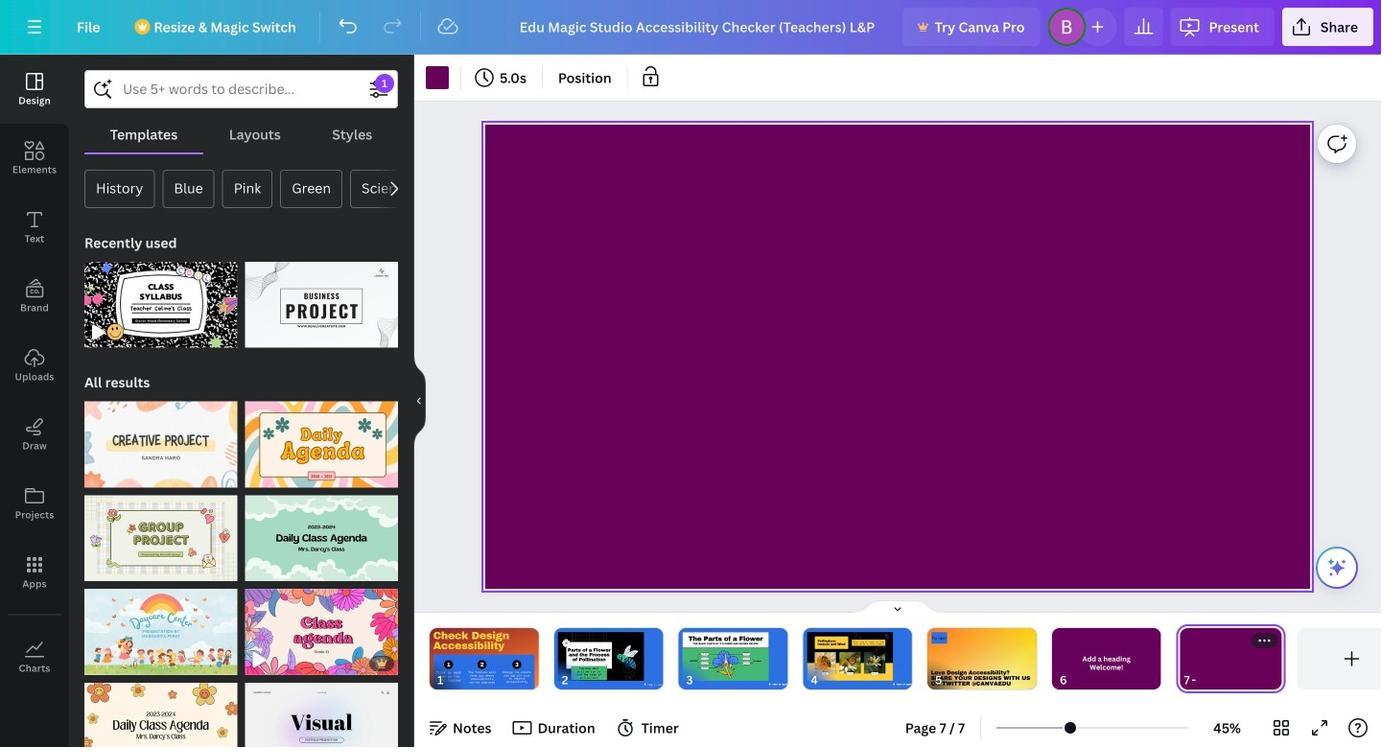 Task type: locate. For each thing, give the bounding box(es) containing it.
side panel tab list
[[0, 55, 69, 692]]

multicolor clouds daily class agenda template group
[[245, 484, 398, 582]]

#69005a image
[[426, 66, 449, 89], [426, 66, 449, 89]]

page 7 image
[[1177, 629, 1286, 690]]

hide image
[[414, 355, 426, 447]]

hide pages image
[[852, 600, 944, 615]]

orange and yellow retro flower power daily class agenda template group
[[84, 672, 238, 748]]

Design title text field
[[504, 8, 896, 46]]

canva assistant image
[[1326, 557, 1349, 580]]

colorful watercolor creative project presentation group
[[84, 390, 238, 488]]

colorful scrapbook nostalgia class syllabus blank education presentation group
[[84, 250, 238, 348]]



Task type: describe. For each thing, give the bounding box(es) containing it.
green colorful cute aesthetic group project presentation group
[[84, 484, 238, 582]]

Use 5+ words to describe... search field
[[123, 71, 360, 107]]

main menu bar
[[0, 0, 1382, 55]]

gradient minimal portfolio proposal presentation group
[[245, 672, 398, 748]]

Zoom button
[[1197, 713, 1259, 744]]

orange groovy retro daily agenda presentation group
[[245, 390, 398, 488]]

grey minimalist business project presentation group
[[245, 250, 398, 348]]

colorful floral illustrative class agenda presentation group
[[245, 578, 398, 675]]

blue green colorful daycare center presentation group
[[84, 578, 238, 675]]

Page title text field
[[1199, 671, 1207, 690]]



Task type: vqa. For each thing, say whether or not it's contained in the screenshot.
Zoom button
yes



